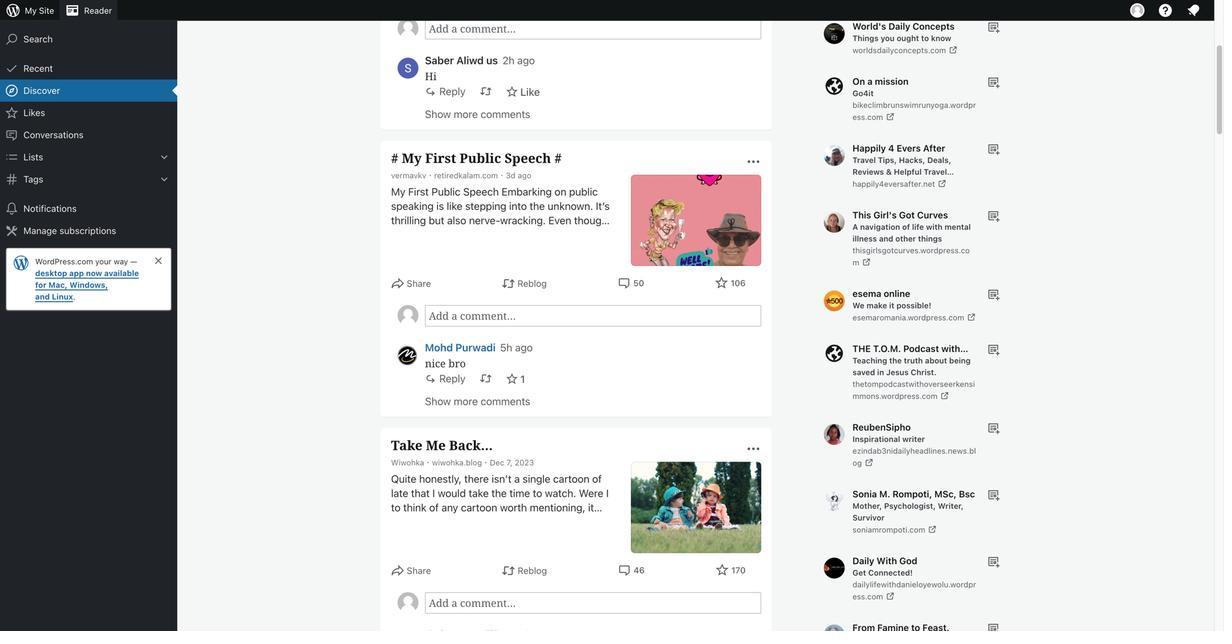 Task type: describe. For each thing, give the bounding box(es) containing it.
mohd
[[425, 341, 453, 354]]

toggle menu image for # my first public speech #
[[746, 154, 762, 170]]

daily inside daily with god get connected!
[[853, 556, 875, 566]]

&
[[887, 167, 892, 176]]

ess.com for daily
[[853, 592, 884, 601]]

for
[[35, 280, 47, 290]]

sonia
[[853, 489, 877, 500]]

discover link
[[0, 80, 177, 102]]

world's
[[853, 21, 887, 32]]

50
[[634, 278, 644, 288]]

online
[[884, 288, 911, 299]]

subscribe image for world's daily concepts
[[987, 21, 1000, 34]]

5h
[[500, 341, 513, 354]]

on a mission go4it
[[853, 76, 909, 98]]

and for this
[[880, 234, 894, 243]]

thetompodcastwithoverseerkensi
[[853, 380, 975, 389]]

windows,
[[70, 280, 108, 290]]

noah lott image for public
[[398, 305, 419, 326]]

· left "dec"
[[485, 456, 488, 467]]

things
[[853, 34, 879, 43]]

other
[[896, 234, 916, 243]]

—
[[130, 257, 137, 266]]

esemaromania.wordpress.com
[[853, 313, 965, 322]]

survivor
[[853, 513, 885, 522]]

saber aliwd us image
[[398, 58, 419, 79]]

manage your notifications image
[[1186, 3, 1202, 18]]

reubensipho inspirational writer
[[853, 422, 926, 444]]

happily
[[853, 143, 886, 154]]

podcast
[[904, 343, 940, 354]]

50 button
[[618, 276, 644, 290]]

noah lott image
[[398, 18, 419, 39]]

nice bro
[[425, 356, 466, 370]]

subscribe image for reubensipho
[[987, 422, 1000, 435]]

search link
[[0, 28, 177, 50]]

your
[[95, 257, 112, 266]]

possible!
[[897, 301, 932, 310]]

bro
[[449, 356, 466, 370]]

· down first
[[429, 169, 432, 180]]

soniamrompoti.com link
[[853, 525, 938, 534]]

with inside 'this girl's got curves a navigation of life with mental illness and other things'
[[927, 222, 943, 232]]

show more comments button for nice bro
[[425, 392, 531, 411]]

in
[[878, 368, 885, 377]]

thetompodcastwithoverseerkensi mmons.wordpress.com link
[[853, 380, 975, 401]]

with inside the t.o.m. podcast with overseer ken simmons
[[942, 343, 961, 354]]

reubensipho link
[[853, 422, 911, 433]]

reply button for nice bro
[[425, 372, 466, 385]]

purwadi
[[456, 341, 496, 354]]

bikeclimbrunswimrunyoga.wordpr ess.com link
[[853, 100, 977, 122]]

saber
[[425, 54, 454, 67]]

curves
[[918, 210, 949, 220]]

reblog for take me back…
[[518, 565, 547, 576]]

more for hi
[[454, 108, 478, 120]]

worldsdailyconcepts.com link
[[853, 45, 958, 55]]

dec 7, 2023 link
[[490, 458, 534, 467]]

writer,
[[938, 502, 964, 511]]

bsc
[[959, 489, 976, 500]]

happily 4 evers after link
[[853, 143, 946, 154]]

the
[[853, 343, 871, 354]]

reblog button for take me back…
[[502, 564, 547, 578]]

help image
[[1158, 3, 1174, 18]]

.
[[73, 292, 75, 301]]

noah lott image for wiwohka
[[398, 592, 419, 613]]

170 button
[[716, 563, 746, 578]]

reblog image for nice bro
[[480, 373, 492, 385]]

christ.
[[911, 368, 937, 377]]

46
[[634, 565, 645, 575]]

mohd purwadi image
[[398, 345, 419, 366]]

this girl's got curves a navigation of life with mental illness and other things
[[853, 210, 971, 243]]

subscribe image for this girl's got curves
[[987, 209, 1000, 222]]

deals,
[[928, 156, 952, 165]]

dailylifewithdanieloyewolu.wordpr ess.com
[[853, 580, 977, 601]]

psychologist,
[[885, 502, 936, 511]]

writer
[[903, 435, 926, 444]]

0 horizontal spatial my
[[25, 6, 37, 15]]

keyboard_arrow_down image for lists
[[158, 151, 171, 164]]

m
[[853, 258, 860, 267]]

turn this comment into its own post button for hi
[[480, 86, 492, 97]]

2h ago link
[[503, 54, 535, 67]]

it
[[890, 301, 895, 310]]

navigation
[[861, 222, 901, 232]]

# my first public speech # link
[[391, 149, 562, 168]]

reply for hi
[[440, 85, 466, 98]]

sonia m. rompoti, msc, bsc mother, psychologist, writer, survivor
[[853, 489, 976, 522]]

connected!
[[869, 568, 913, 577]]

aliwd
[[457, 54, 484, 67]]

share button for public
[[391, 276, 431, 291]]

soniamrompoti.com
[[853, 525, 926, 534]]

truth
[[904, 356, 923, 365]]

more for nice bro
[[454, 395, 478, 408]]

daily inside world's daily concepts things you ought to know
[[889, 21, 911, 32]]

t.o.m.
[[874, 343, 902, 354]]

share for wiwohka
[[407, 565, 431, 576]]

my site link
[[0, 0, 59, 21]]

teaching the truth about being saved in jesus christ.
[[853, 356, 971, 377]]

thisgirlsgotcurves.wordpress.co
[[853, 246, 970, 255]]

sonia m. rompoti, msc, bsc link
[[853, 489, 976, 500]]

inspirational
[[853, 435, 901, 444]]

1 vertical spatial travel
[[924, 167, 948, 176]]

turn this comment into its own post button for nice bro
[[480, 373, 492, 385]]

ezindab3nidailyheadlines.news.bl og
[[853, 446, 977, 468]]

reblog image for hi
[[480, 86, 492, 97]]

170
[[732, 566, 746, 575]]

dailylifewithdanieloyewolu.wordpr ess.com link
[[853, 580, 977, 601]]

show more comments button for hi
[[425, 104, 531, 124]]

manage subscriptions
[[23, 225, 116, 236]]

1 group from the top
[[398, 18, 762, 39]]

subscribe image for daily with god
[[987, 555, 1000, 568]]

group for take me back…
[[398, 592, 762, 614]]

3d ago link
[[506, 171, 532, 180]]

get
[[853, 568, 867, 577]]

take me back… link
[[391, 436, 534, 455]]

reblog for # my first public speech #
[[518, 278, 547, 289]]

esema online link
[[853, 288, 911, 299]]

subscribe image for sonia m. rompoti, msc, bsc
[[987, 488, 1000, 502]]

make
[[867, 301, 888, 310]]

likes
[[23, 107, 45, 118]]

world's daily concepts things you ought to know
[[853, 21, 955, 43]]

to
[[922, 34, 929, 43]]

subscribe image for happily 4 evers after
[[987, 142, 1000, 156]]

manage subscriptions link
[[0, 220, 177, 242]]

2 vertical spatial ago
[[515, 341, 533, 354]]

information
[[853, 179, 898, 188]]



Task type: locate. For each thing, give the bounding box(es) containing it.
mission
[[875, 76, 909, 87]]

0 vertical spatial reply
[[440, 85, 466, 98]]

reply button down nice bro
[[425, 372, 466, 385]]

0 vertical spatial share button
[[391, 276, 431, 291]]

you
[[881, 34, 895, 43]]

keyboard_arrow_down image inside tags "link"
[[158, 173, 171, 186]]

0 vertical spatial subscribe image
[[987, 343, 1000, 356]]

and down for
[[35, 292, 50, 301]]

0 vertical spatial toggle menu image
[[746, 154, 762, 170]]

more down bro
[[454, 395, 478, 408]]

2 share from the top
[[407, 565, 431, 576]]

1 comments from the top
[[481, 108, 531, 120]]

show down nice
[[425, 395, 451, 408]]

daily with god link
[[853, 556, 918, 566]]

3 group from the top
[[398, 592, 762, 614]]

with up "being"
[[942, 343, 961, 354]]

1 vertical spatial daily
[[853, 556, 875, 566]]

ess.com inside dailylifewithdanieloyewolu.wordpr ess.com
[[853, 592, 884, 601]]

2 noah lott image from the top
[[398, 592, 419, 613]]

reblog image left 1 button
[[480, 373, 492, 385]]

· down me
[[427, 456, 430, 467]]

and inside wordpress.com your way — desktop app now available for mac, windows, and linux
[[35, 292, 50, 301]]

keyboard_arrow_down image
[[158, 151, 171, 164], [158, 173, 171, 186]]

reply button down hi
[[425, 85, 466, 98]]

ago inside # my first public speech # vermavkv · retiredkalam.com · 3d ago
[[518, 171, 532, 180]]

girl's
[[874, 210, 897, 220]]

1 vertical spatial noah lott image
[[398, 592, 419, 613]]

ezindab3nidailyheadlines.news.bl
[[853, 446, 977, 456]]

back…
[[449, 436, 493, 454]]

overseer
[[853, 355, 893, 366]]

1 vertical spatial comments
[[481, 395, 531, 408]]

Add a comment… text field
[[425, 305, 762, 327], [425, 592, 762, 614]]

mother,
[[853, 502, 883, 511]]

thetompodcastwithoverseerkensi mmons.wordpress.com
[[853, 380, 975, 401]]

2 reply from the top
[[440, 372, 466, 385]]

turn this comment into its own post button down saber aliwd us 2h ago
[[480, 86, 492, 97]]

1 vertical spatial show more comments button
[[425, 392, 531, 411]]

0 vertical spatial daily
[[889, 21, 911, 32]]

share button for wiwohka
[[391, 564, 431, 578]]

2 toggle menu image from the top
[[746, 441, 762, 457]]

0 vertical spatial reblog image
[[480, 86, 492, 97]]

Add a comment… text field
[[425, 18, 762, 39]]

show more comments button down bro
[[425, 392, 531, 411]]

with down curves on the top right of the page
[[927, 222, 943, 232]]

comments down 1 button
[[481, 395, 531, 408]]

106
[[731, 278, 746, 288]]

god
[[900, 556, 918, 566]]

2 vertical spatial group
[[398, 592, 762, 614]]

thisgirlsgotcurves.wordpress.co m link
[[853, 246, 970, 267]]

comments down like button
[[481, 108, 531, 120]]

toggle menu image
[[746, 154, 762, 170], [746, 441, 762, 457]]

7,
[[507, 458, 513, 467]]

available
[[104, 269, 139, 278]]

wiwohka link
[[391, 458, 424, 467]]

worldsdailyconcepts.com
[[853, 46, 947, 55]]

site
[[39, 6, 54, 15]]

my profile image
[[1131, 3, 1145, 18]]

m.
[[880, 489, 891, 500]]

the t.o.m. podcast with overseer ken simmons
[[853, 343, 961, 366]]

reader
[[84, 6, 112, 15]]

add a comment… text field down 50 button
[[425, 305, 762, 327]]

2 vertical spatial subscribe image
[[987, 555, 1000, 568]]

0 vertical spatial turn this comment into its own post button
[[480, 86, 492, 97]]

mac,
[[49, 280, 68, 290]]

nice
[[425, 356, 446, 370]]

simmons
[[914, 355, 955, 366]]

daily with god get connected!
[[853, 556, 918, 577]]

noah lott image
[[398, 305, 419, 326], [398, 592, 419, 613]]

reply button for hi
[[425, 85, 466, 98]]

reply for nice bro
[[440, 372, 466, 385]]

1 vertical spatial reblog image
[[480, 373, 492, 385]]

manage
[[23, 225, 57, 236]]

a
[[868, 76, 873, 87]]

2 keyboard_arrow_down image from the top
[[158, 173, 171, 186]]

subscribe image
[[987, 21, 1000, 34], [987, 76, 1000, 89], [987, 142, 1000, 156], [987, 209, 1000, 222], [987, 288, 1000, 301], [987, 488, 1000, 502], [987, 622, 1000, 631]]

subscribe image for on a mission
[[987, 76, 1000, 89]]

1
[[521, 373, 525, 386]]

reblog image
[[480, 86, 492, 97], [480, 373, 492, 385]]

ken
[[895, 355, 912, 366]]

show down hi
[[425, 108, 451, 120]]

0 vertical spatial my
[[25, 6, 37, 15]]

0 vertical spatial reply button
[[425, 85, 466, 98]]

comments
[[481, 108, 531, 120], [481, 395, 531, 408]]

my inside # my first public speech # vermavkv · retiredkalam.com · 3d ago
[[402, 149, 422, 167]]

1 reply from the top
[[440, 85, 466, 98]]

my left site
[[25, 6, 37, 15]]

106 button
[[715, 276, 746, 291]]

1 subscribe image from the top
[[987, 21, 1000, 34]]

keyboard_arrow_down image inside lists link
[[158, 151, 171, 164]]

things
[[919, 234, 943, 243]]

2 subscribe image from the top
[[987, 422, 1000, 435]]

show more comments button up the public
[[425, 104, 531, 124]]

1 subscribe image from the top
[[987, 343, 1000, 356]]

2 group from the top
[[398, 305, 762, 327]]

show more comments down bro
[[425, 395, 531, 408]]

1 vertical spatial subscribe image
[[987, 422, 1000, 435]]

1 vertical spatial keyboard_arrow_down image
[[158, 173, 171, 186]]

subscribe image
[[987, 343, 1000, 356], [987, 422, 1000, 435], [987, 555, 1000, 568]]

2 show more comments button from the top
[[425, 392, 531, 411]]

1 turn this comment into its own post button from the top
[[480, 86, 492, 97]]

like
[[521, 86, 540, 98]]

show more comments for nice bro
[[425, 395, 531, 408]]

group
[[398, 18, 762, 39], [398, 305, 762, 327], [398, 592, 762, 614]]

show
[[425, 108, 451, 120], [425, 395, 451, 408]]

more
[[454, 108, 478, 120], [454, 395, 478, 408]]

1 vertical spatial share button
[[391, 564, 431, 578]]

1 vertical spatial group
[[398, 305, 762, 327]]

ess.com down go4it at top
[[853, 112, 884, 122]]

and inside 'this girl's got curves a navigation of life with mental illness and other things'
[[880, 234, 894, 243]]

1 vertical spatial show more comments
[[425, 395, 531, 408]]

show more comments button
[[425, 104, 531, 124], [425, 392, 531, 411]]

0 vertical spatial show more comments
[[425, 108, 531, 120]]

daily up get
[[853, 556, 875, 566]]

we
[[853, 301, 865, 310]]

1 vertical spatial and
[[35, 292, 50, 301]]

0 horizontal spatial daily
[[853, 556, 875, 566]]

2 turn this comment into its own post button from the top
[[480, 373, 492, 385]]

of
[[903, 222, 911, 232]]

0 vertical spatial with
[[927, 222, 943, 232]]

1 vertical spatial reply button
[[425, 372, 466, 385]]

lists
[[23, 152, 43, 162]]

my site
[[25, 6, 54, 15]]

1 vertical spatial my
[[402, 149, 422, 167]]

0 vertical spatial keyboard_arrow_down image
[[158, 151, 171, 164]]

0 vertical spatial ago
[[518, 54, 535, 67]]

life
[[913, 222, 924, 232]]

show more comments for hi
[[425, 108, 531, 120]]

teaching
[[853, 356, 888, 365]]

1 vertical spatial reblog button
[[502, 564, 547, 578]]

wordpress.com your way — desktop app now available for mac, windows, and linux
[[35, 257, 139, 301]]

vermavkv link
[[391, 171, 427, 180]]

1 horizontal spatial and
[[880, 234, 894, 243]]

2 share button from the top
[[391, 564, 431, 578]]

1 horizontal spatial travel
[[924, 167, 948, 176]]

2 reply button from the top
[[425, 372, 466, 385]]

2 ess.com from the top
[[853, 592, 884, 601]]

reply down bro
[[440, 372, 466, 385]]

more up # my first public speech # link
[[454, 108, 478, 120]]

reubensipho
[[853, 422, 911, 433]]

2 more from the top
[[454, 395, 478, 408]]

concepts
[[913, 21, 955, 32]]

ago right 5h
[[515, 341, 533, 354]]

comments for hi
[[481, 108, 531, 120]]

3 subscribe image from the top
[[987, 142, 1000, 156]]

daily up ought at the top right of page
[[889, 21, 911, 32]]

subscribe image for esema online
[[987, 288, 1000, 301]]

daily
[[889, 21, 911, 32], [853, 556, 875, 566]]

happily4eversafter.net link
[[853, 179, 947, 188]]

· left 3d
[[501, 169, 503, 180]]

1 noah lott image from the top
[[398, 305, 419, 326]]

0 vertical spatial share
[[407, 278, 431, 289]]

1 reblog image from the top
[[480, 86, 492, 97]]

0 horizontal spatial and
[[35, 292, 50, 301]]

1 vertical spatial ess.com
[[853, 592, 884, 601]]

show for hi
[[425, 108, 451, 120]]

0 vertical spatial more
[[454, 108, 478, 120]]

public
[[460, 149, 501, 167]]

46 button
[[618, 564, 645, 577]]

1 horizontal spatial daily
[[889, 21, 911, 32]]

0 vertical spatial and
[[880, 234, 894, 243]]

1 horizontal spatial my
[[402, 149, 422, 167]]

1 vertical spatial add a comment… text field
[[425, 592, 762, 614]]

ago right 3d
[[518, 171, 532, 180]]

tags
[[23, 174, 43, 185]]

mental
[[945, 222, 971, 232]]

1 vertical spatial with
[[942, 343, 961, 354]]

reblog image down saber aliwd us 2h ago
[[480, 86, 492, 97]]

4 subscribe image from the top
[[987, 209, 1000, 222]]

2h
[[503, 54, 515, 67]]

3 subscribe image from the top
[[987, 555, 1000, 568]]

notifications
[[23, 203, 77, 214]]

add a comment… text field for take me back…
[[425, 592, 762, 614]]

group for # my first public speech #
[[398, 305, 762, 327]]

reply down saber on the top
[[440, 85, 466, 98]]

0 vertical spatial ess.com
[[853, 112, 884, 122]]

1 show more comments button from the top
[[425, 104, 531, 124]]

turn this comment into its own post button left 1 button
[[480, 373, 492, 385]]

reblog button for # my first public speech #
[[502, 276, 547, 291]]

dismiss image
[[153, 256, 164, 266]]

show more comments
[[425, 108, 531, 120], [425, 395, 531, 408]]

my right the #
[[402, 149, 422, 167]]

0 vertical spatial reblog
[[518, 278, 547, 289]]

share for public
[[407, 278, 431, 289]]

1 vertical spatial more
[[454, 395, 478, 408]]

5h ago link
[[500, 341, 533, 354]]

travel
[[853, 156, 876, 165], [924, 167, 948, 176]]

lists link
[[0, 146, 177, 168]]

5 subscribe image from the top
[[987, 288, 1000, 301]]

0 vertical spatial reblog button
[[502, 276, 547, 291]]

2 subscribe image from the top
[[987, 76, 1000, 89]]

now
[[86, 269, 102, 278]]

the
[[890, 356, 902, 365]]

6 subscribe image from the top
[[987, 488, 1000, 502]]

1 vertical spatial ago
[[518, 171, 532, 180]]

0 vertical spatial travel
[[853, 156, 876, 165]]

ought
[[897, 34, 920, 43]]

travel down deals,
[[924, 167, 948, 176]]

ago right '2h'
[[518, 54, 535, 67]]

ago
[[518, 54, 535, 67], [518, 171, 532, 180], [515, 341, 533, 354]]

add a comment… text field down 46 button
[[425, 592, 762, 614]]

rompoti,
[[893, 489, 933, 500]]

1 vertical spatial turn this comment into its own post button
[[480, 373, 492, 385]]

1 show from the top
[[425, 108, 451, 120]]

and for wordpress.com
[[35, 292, 50, 301]]

2 add a comment… text field from the top
[[425, 592, 762, 614]]

illness
[[853, 234, 877, 243]]

keyboard_arrow_down image for tags
[[158, 173, 171, 186]]

speech #
[[505, 149, 562, 167]]

1 toggle menu image from the top
[[746, 154, 762, 170]]

2 show from the top
[[425, 395, 451, 408]]

subscribe image for the t.o.m. podcast with overseer ken simmons
[[987, 343, 1000, 356]]

0 vertical spatial add a comment… text field
[[425, 305, 762, 327]]

2 show more comments from the top
[[425, 395, 531, 408]]

ess.com down get
[[853, 592, 884, 601]]

1 keyboard_arrow_down image from the top
[[158, 151, 171, 164]]

1 ess.com from the top
[[853, 112, 884, 122]]

1 vertical spatial reply
[[440, 372, 466, 385]]

show for nice bro
[[425, 395, 451, 408]]

reblog
[[518, 278, 547, 289], [518, 565, 547, 576]]

saber aliwd us 2h ago
[[425, 54, 535, 67]]

dec
[[490, 458, 505, 467]]

0 vertical spatial group
[[398, 18, 762, 39]]

1 more from the top
[[454, 108, 478, 120]]

0 vertical spatial show more comments button
[[425, 104, 531, 124]]

ess.com inside "bikeclimbrunswimrunyoga.wordpr ess.com"
[[853, 112, 884, 122]]

happily4eversafter.net
[[853, 179, 936, 188]]

1 vertical spatial toggle menu image
[[746, 441, 762, 457]]

travel up reviews
[[853, 156, 876, 165]]

reader link
[[59, 0, 117, 21]]

1 vertical spatial share
[[407, 565, 431, 576]]

1 show more comments from the top
[[425, 108, 531, 120]]

recent link
[[0, 57, 177, 80]]

0 horizontal spatial travel
[[853, 156, 876, 165]]

got
[[900, 210, 915, 220]]

1 reply button from the top
[[425, 85, 466, 98]]

1 vertical spatial show
[[425, 395, 451, 408]]

2 reblog image from the top
[[480, 373, 492, 385]]

reply button
[[425, 85, 466, 98], [425, 372, 466, 385]]

msc,
[[935, 489, 957, 500]]

7 subscribe image from the top
[[987, 622, 1000, 631]]

retiredkalam.com
[[434, 171, 498, 180]]

1 share from the top
[[407, 278, 431, 289]]

1 vertical spatial reblog
[[518, 565, 547, 576]]

ess.com for on
[[853, 112, 884, 122]]

1 share button from the top
[[391, 276, 431, 291]]

wiwohka.blog
[[432, 458, 482, 467]]

and down navigation
[[880, 234, 894, 243]]

1 button
[[506, 372, 525, 386]]

add a comment… text field for # my first public speech #
[[425, 305, 762, 327]]

0 vertical spatial noah lott image
[[398, 305, 419, 326]]

toggle menu image for take me back…
[[746, 441, 762, 457]]

comments for nice bro
[[481, 395, 531, 408]]

thisgirlsgotcurves.wordpress.co m
[[853, 246, 970, 267]]

show more comments up the public
[[425, 108, 531, 120]]

2023
[[515, 458, 534, 467]]

2 comments from the top
[[481, 395, 531, 408]]

after
[[924, 143, 946, 154]]

0 vertical spatial comments
[[481, 108, 531, 120]]

linux
[[52, 292, 73, 301]]

1 add a comment… text field from the top
[[425, 305, 762, 327]]

0 vertical spatial show
[[425, 108, 451, 120]]



Task type: vqa. For each thing, say whether or not it's contained in the screenshot.
og
yes



